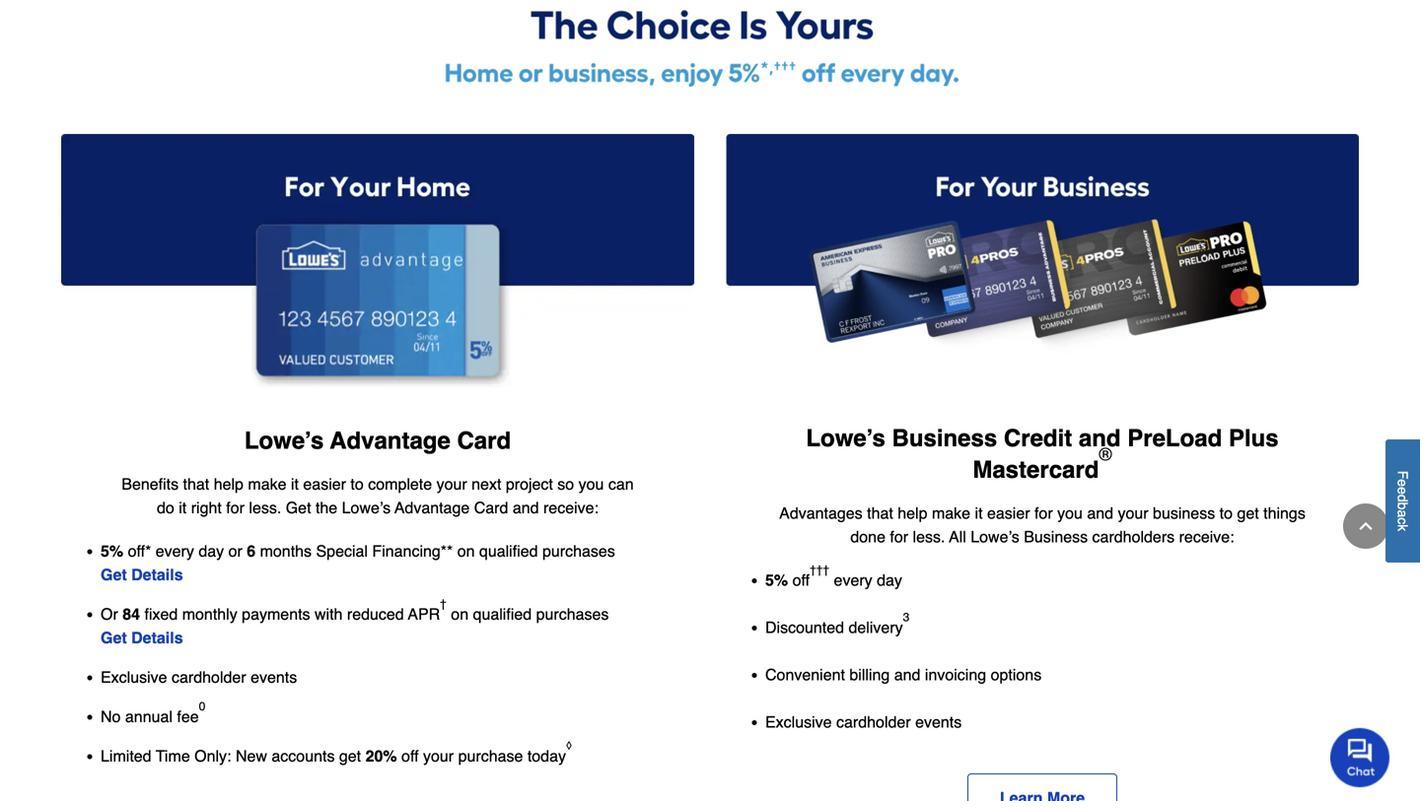 Task type: describe. For each thing, give the bounding box(es) containing it.
every inside the 5% off* every day or 6 months special financing** on qualified purchases get details
[[156, 542, 194, 561]]

it for lowe's advantage card
[[291, 475, 299, 493]]

1 e from the top
[[1395, 479, 1411, 487]]

all
[[949, 528, 966, 546]]

5% off* every day or 6 months special financing** on qualified purchases get details
[[101, 542, 615, 584]]

†
[[440, 598, 447, 612]]

f
[[1395, 471, 1411, 480]]

day inside the 5% off* every day or 6 months special financing** on qualified purchases get details
[[199, 542, 224, 561]]

and inside lowe's business credit and preload plus mastercard
[[1079, 425, 1121, 452]]

b
[[1395, 503, 1411, 510]]

2 horizontal spatial for
[[1035, 504, 1053, 523]]

limited time only: new accounts get 20% off your purchase today ◊
[[101, 740, 575, 766]]

purchases for 5% off* every day or 6 months special financing** on qualified purchases get details
[[542, 542, 615, 561]]

to inside benefits that help make it easier to complete your next project so you can do it right for less. get the lowe's advantage card and receive:
[[351, 475, 364, 493]]

your for ◊
[[423, 747, 454, 766]]

time
[[156, 747, 190, 766]]

84
[[123, 605, 140, 624]]

0 vertical spatial advantage
[[330, 427, 451, 455]]

easier for business
[[987, 504, 1030, 523]]

cardholders
[[1092, 528, 1175, 546]]

on for †
[[451, 605, 469, 624]]

mastercard
[[973, 457, 1099, 484]]

your for so
[[437, 475, 467, 493]]

fixed
[[144, 605, 178, 624]]

annual
[[125, 708, 173, 726]]

0 vertical spatial exclusive
[[101, 669, 167, 687]]

and inside benefits that help make it easier to complete your next project so you can do it right for less. get the lowe's advantage card and receive:
[[513, 499, 539, 517]]

advantages that help make it easier for you and your business to get things done for less. all lowe's business cardholders receive:
[[779, 504, 1306, 546]]

make for business
[[932, 504, 971, 523]]

and right billing on the right bottom of page
[[894, 666, 921, 684]]

0 vertical spatial events
[[251, 669, 297, 687]]

business
[[1153, 504, 1215, 523]]

1 vertical spatial cardholder
[[836, 714, 911, 732]]

it for lowe's business credit and preload plus mastercard
[[975, 504, 983, 523]]

payments
[[242, 605, 310, 624]]

1 horizontal spatial exclusive cardholder events
[[765, 714, 962, 732]]

and inside advantages that help make it easier for you and your business to get things done for less. all lowe's business cardholders receive:
[[1087, 504, 1114, 523]]

convenient billing and invoicing options
[[765, 666, 1042, 684]]

reduced
[[347, 605, 404, 624]]

your inside advantages that help make it easier for you and your business to get things done for less. all lowe's business cardholders receive:
[[1118, 504, 1149, 523]]

day inside 5% off ††† every day
[[877, 572, 902, 590]]

a
[[1395, 510, 1411, 518]]

every inside 5% off ††† every day
[[834, 572, 873, 590]]

0 horizontal spatial it
[[179, 499, 187, 517]]

new
[[236, 747, 267, 766]]

6
[[247, 542, 256, 561]]

so
[[558, 475, 574, 493]]

off*
[[128, 542, 151, 561]]

apr
[[408, 605, 440, 624]]

0
[[199, 700, 205, 714]]

c
[[1395, 518, 1411, 525]]

you inside advantages that help make it easier for you and your business to get things done for less. all lowe's business cardholders receive:
[[1057, 504, 1083, 523]]

or
[[228, 542, 242, 561]]

help for lowe's advantage card
[[214, 475, 244, 493]]

can
[[608, 475, 634, 493]]

project
[[506, 475, 553, 493]]

†††
[[810, 564, 830, 578]]

0 vertical spatial exclusive cardholder events
[[101, 669, 297, 687]]

1 get details link from the top
[[101, 566, 183, 584]]

5% for 5% off* every day or 6 months special financing** on qualified purchases get details
[[101, 542, 123, 561]]

details for every
[[131, 566, 183, 584]]

receive: inside benefits that help make it easier to complete your next project so you can do it right for less. get the lowe's advantage card and receive:
[[543, 499, 599, 517]]

limited
[[101, 747, 151, 766]]

only:
[[194, 747, 231, 766]]

0 horizontal spatial cardholder
[[172, 669, 246, 687]]

business inside advantages that help make it easier for you and your business to get things done for less. all lowe's business cardholders receive:
[[1024, 528, 1088, 546]]

help for lowe's business credit and preload plus mastercard
[[898, 504, 928, 523]]

you inside benefits that help make it easier to complete your next project so you can do it right for less. get the lowe's advantage card and receive:
[[579, 475, 604, 493]]

that for lowe's business credit and preload plus mastercard
[[867, 504, 893, 523]]

get inside limited time only: new accounts get 20% off your purchase today ◊
[[339, 747, 361, 766]]

options
[[991, 666, 1042, 684]]

f e e d b a c k button
[[1386, 440, 1420, 563]]

receive: inside advantages that help make it easier for you and your business to get things done for less. all lowe's business cardholders receive:
[[1179, 528, 1234, 546]]

no
[[101, 708, 121, 726]]

card inside benefits that help make it easier to complete your next project so you can do it right for less. get the lowe's advantage card and receive:
[[474, 499, 508, 517]]

do
[[157, 499, 174, 517]]

20%
[[365, 747, 397, 766]]

delivery
[[849, 619, 903, 637]]

chevron up image
[[1356, 517, 1376, 537]]

benefits
[[122, 475, 179, 493]]

for your business. image
[[726, 134, 1359, 388]]

plus
[[1229, 425, 1279, 452]]



Task type: locate. For each thing, give the bounding box(es) containing it.
help right advantages
[[898, 504, 928, 523]]

months
[[260, 542, 312, 561]]

1 horizontal spatial off
[[793, 572, 810, 590]]

on right the financing**
[[457, 542, 475, 561]]

0 vertical spatial make
[[248, 475, 287, 493]]

help inside advantages that help make it easier for you and your business to get things done for less. all lowe's business cardholders receive:
[[898, 504, 928, 523]]

things
[[1264, 504, 1306, 523]]

get left 20%
[[339, 747, 361, 766]]

your inside benefits that help make it easier to complete your next project so you can do it right for less. get the lowe's advantage card and receive:
[[437, 475, 467, 493]]

advantage down complete
[[395, 499, 470, 517]]

5% left the off*
[[101, 542, 123, 561]]

0 horizontal spatial for
[[226, 499, 245, 517]]

less. left all
[[913, 528, 945, 546]]

easier for advantage
[[303, 475, 346, 493]]

preload
[[1128, 425, 1222, 452]]

get for day
[[101, 566, 127, 584]]

card up next
[[457, 427, 511, 455]]

0 horizontal spatial exclusive
[[101, 669, 167, 687]]

on inside or 84 fixed monthly payments with reduced apr † on qualified purchases get details
[[451, 605, 469, 624]]

0 vertical spatial on
[[457, 542, 475, 561]]

1 vertical spatial get details link
[[101, 629, 183, 647]]

0 horizontal spatial events
[[251, 669, 297, 687]]

get details link down the off*
[[101, 566, 183, 584]]

billing
[[850, 666, 890, 684]]

business
[[892, 425, 997, 452], [1024, 528, 1088, 546]]

help inside benefits that help make it easier to complete your next project so you can do it right for less. get the lowe's advantage card and receive:
[[214, 475, 244, 493]]

help
[[214, 475, 244, 493], [898, 504, 928, 523]]

purchase
[[458, 747, 523, 766]]

1 horizontal spatial less.
[[913, 528, 945, 546]]

receive:
[[543, 499, 599, 517], [1179, 528, 1234, 546]]

make up "6"
[[248, 475, 287, 493]]

0 horizontal spatial business
[[892, 425, 997, 452]]

that inside advantages that help make it easier for you and your business to get things done for less. all lowe's business cardholders receive:
[[867, 504, 893, 523]]

easier inside advantages that help make it easier for you and your business to get things done for less. all lowe's business cardholders receive:
[[987, 504, 1030, 523]]

make up all
[[932, 504, 971, 523]]

get details link down 84
[[101, 629, 183, 647]]

get left the
[[286, 499, 311, 517]]

off right 20%
[[401, 747, 419, 766]]

1 vertical spatial every
[[834, 572, 873, 590]]

special
[[316, 542, 368, 561]]

convenient
[[765, 666, 845, 684]]

0 vertical spatial day
[[199, 542, 224, 561]]

lowe's business credit and preload plus mastercard
[[806, 425, 1279, 484]]

f e e d b a c k
[[1395, 471, 1411, 532]]

and right credit
[[1079, 425, 1121, 452]]

5% off ††† every day
[[765, 564, 902, 590]]

your left purchase
[[423, 747, 454, 766]]

details for fixed
[[131, 629, 183, 647]]

day left or
[[199, 542, 224, 561]]

details
[[131, 566, 183, 584], [131, 629, 183, 647]]

1 horizontal spatial get
[[1237, 504, 1259, 523]]

qualified inside the 5% off* every day or 6 months special financing** on qualified purchases get details
[[479, 542, 538, 561]]

5% for 5% off ††† every day
[[765, 572, 788, 590]]

exclusive
[[101, 669, 167, 687], [765, 714, 832, 732]]

5%
[[101, 542, 123, 561], [765, 572, 788, 590]]

next
[[472, 475, 501, 493]]

1 vertical spatial 5%
[[765, 572, 788, 590]]

advantage
[[330, 427, 451, 455], [395, 499, 470, 517]]

your inside limited time only: new accounts get 20% off your purchase today ◊
[[423, 747, 454, 766]]

0 vertical spatial get details link
[[101, 566, 183, 584]]

0 vertical spatial you
[[579, 475, 604, 493]]

lowe's
[[806, 425, 886, 452], [244, 427, 324, 455], [342, 499, 391, 517], [971, 528, 1020, 546]]

it right do
[[179, 499, 187, 517]]

details inside or 84 fixed monthly payments with reduced apr † on qualified purchases get details
[[131, 629, 183, 647]]

1 vertical spatial advantage
[[395, 499, 470, 517]]

1 vertical spatial purchases
[[536, 605, 609, 624]]

events
[[251, 669, 297, 687], [915, 714, 962, 732]]

d
[[1395, 495, 1411, 503]]

1 horizontal spatial 5%
[[765, 572, 788, 590]]

your left next
[[437, 475, 467, 493]]

1 horizontal spatial help
[[898, 504, 928, 523]]

details down the off*
[[131, 566, 183, 584]]

your
[[437, 475, 467, 493], [1118, 504, 1149, 523], [423, 747, 454, 766]]

1 vertical spatial qualified
[[473, 605, 532, 624]]

1 vertical spatial your
[[1118, 504, 1149, 523]]

details inside the 5% off* every day or 6 months special financing** on qualified purchases get details
[[131, 566, 183, 584]]

advantage inside benefits that help make it easier to complete your next project so you can do it right for less. get the lowe's advantage card and receive:
[[395, 499, 470, 517]]

with
[[315, 605, 343, 624]]

it up months
[[291, 475, 299, 493]]

discounted
[[765, 619, 844, 637]]

purchases for or 84 fixed monthly payments with reduced apr † on qualified purchases get details
[[536, 605, 609, 624]]

1 vertical spatial business
[[1024, 528, 1088, 546]]

2 vertical spatial get
[[101, 629, 127, 647]]

0 vertical spatial help
[[214, 475, 244, 493]]

0 horizontal spatial less.
[[249, 499, 281, 517]]

or 84 fixed monthly payments with reduced apr † on qualified purchases get details
[[101, 598, 609, 647]]

you right so
[[579, 475, 604, 493]]

e up 'b'
[[1395, 487, 1411, 495]]

day down done
[[877, 572, 902, 590]]

1 horizontal spatial every
[[834, 572, 873, 590]]

for your home. image
[[61, 134, 694, 390]]

1 horizontal spatial to
[[1220, 504, 1233, 523]]

make inside advantages that help make it easier for you and your business to get things done for less. all lowe's business cardholders receive:
[[932, 504, 971, 523]]

1 horizontal spatial you
[[1057, 504, 1083, 523]]

receive: down business
[[1179, 528, 1234, 546]]

card down next
[[474, 499, 508, 517]]

exclusive cardholder events
[[101, 669, 297, 687], [765, 714, 962, 732]]

that inside benefits that help make it easier to complete your next project so you can do it right for less. get the lowe's advantage card and receive:
[[183, 475, 209, 493]]

2 e from the top
[[1395, 487, 1411, 495]]

off up discounted
[[793, 572, 810, 590]]

to left complete
[[351, 475, 364, 493]]

1 horizontal spatial that
[[867, 504, 893, 523]]

exclusive up no annual fee 0
[[101, 669, 167, 687]]

advantage up complete
[[330, 427, 451, 455]]

to right business
[[1220, 504, 1233, 523]]

get for monthly
[[101, 629, 127, 647]]

lowe's inside lowe's business credit and preload plus mastercard
[[806, 425, 886, 452]]

2 horizontal spatial it
[[975, 504, 983, 523]]

make inside benefits that help make it easier to complete your next project so you can do it right for less. get the lowe's advantage card and receive:
[[248, 475, 287, 493]]

1 horizontal spatial receive:
[[1179, 528, 1234, 546]]

0 vertical spatial that
[[183, 475, 209, 493]]

1 horizontal spatial make
[[932, 504, 971, 523]]

exclusive cardholder events up the 0
[[101, 669, 297, 687]]

or
[[101, 605, 118, 624]]

done
[[851, 528, 886, 546]]

purchases inside or 84 fixed monthly payments with reduced apr † on qualified purchases get details
[[536, 605, 609, 624]]

0 vertical spatial to
[[351, 475, 364, 493]]

complete
[[368, 475, 432, 493]]

0 horizontal spatial off
[[401, 747, 419, 766]]

lowe's right all
[[971, 528, 1020, 546]]

1 horizontal spatial it
[[291, 475, 299, 493]]

off inside limited time only: new accounts get 20% off your purchase today ◊
[[401, 747, 419, 766]]

less. up "6"
[[249, 499, 281, 517]]

1 vertical spatial less.
[[913, 528, 945, 546]]

every right †††
[[834, 572, 873, 590]]

accounts
[[272, 747, 335, 766]]

it inside advantages that help make it easier for you and your business to get things done for less. all lowe's business cardholders receive:
[[975, 504, 983, 523]]

1 vertical spatial exclusive cardholder events
[[765, 714, 962, 732]]

e
[[1395, 479, 1411, 487], [1395, 487, 1411, 495]]

lowe's inside benefits that help make it easier to complete your next project so you can do it right for less. get the lowe's advantage card and receive:
[[342, 499, 391, 517]]

and up cardholders
[[1087, 504, 1114, 523]]

0 horizontal spatial make
[[248, 475, 287, 493]]

k
[[1395, 525, 1411, 532]]

get inside the 5% off* every day or 6 months special financing** on qualified purchases get details
[[101, 566, 127, 584]]

0 horizontal spatial easier
[[303, 475, 346, 493]]

less. inside benefits that help make it easier to complete your next project so you can do it right for less. get the lowe's advantage card and receive:
[[249, 499, 281, 517]]

get inside or 84 fixed monthly payments with reduced apr † on qualified purchases get details
[[101, 629, 127, 647]]

business left credit
[[892, 425, 997, 452]]

get
[[1237, 504, 1259, 523], [339, 747, 361, 766]]

e up the d
[[1395, 479, 1411, 487]]

0 horizontal spatial exclusive cardholder events
[[101, 669, 297, 687]]

off inside 5% off ††† every day
[[793, 572, 810, 590]]

get up or
[[101, 566, 127, 584]]

for down mastercard
[[1035, 504, 1053, 523]]

no annual fee 0
[[101, 700, 205, 726]]

invoicing
[[925, 666, 986, 684]]

it
[[291, 475, 299, 493], [179, 499, 187, 517], [975, 504, 983, 523]]

cardholder
[[172, 669, 246, 687], [836, 714, 911, 732]]

0 vertical spatial get
[[286, 499, 311, 517]]

1 horizontal spatial exclusive
[[765, 714, 832, 732]]

qualified down project
[[479, 542, 538, 561]]

1 vertical spatial details
[[131, 629, 183, 647]]

1 vertical spatial events
[[915, 714, 962, 732]]

0 vertical spatial off
[[793, 572, 810, 590]]

0 horizontal spatial receive:
[[543, 499, 599, 517]]

0 horizontal spatial help
[[214, 475, 244, 493]]

get details link
[[101, 566, 183, 584], [101, 629, 183, 647]]

the
[[316, 499, 338, 517]]

purchases
[[542, 542, 615, 561], [536, 605, 609, 624]]

on for financing**
[[457, 542, 475, 561]]

1 vertical spatial get
[[339, 747, 361, 766]]

exclusive cardholder events down billing on the right bottom of page
[[765, 714, 962, 732]]

you down mastercard
[[1057, 504, 1083, 523]]

qualified
[[479, 542, 538, 561], [473, 605, 532, 624]]

today
[[528, 747, 566, 766]]

for right right
[[226, 499, 245, 517]]

2 vertical spatial your
[[423, 747, 454, 766]]

0 horizontal spatial you
[[579, 475, 604, 493]]

0 horizontal spatial every
[[156, 542, 194, 561]]

2 details from the top
[[131, 629, 183, 647]]

that up right
[[183, 475, 209, 493]]

1 horizontal spatial business
[[1024, 528, 1088, 546]]

get inside benefits that help make it easier to complete your next project so you can do it right for less. get the lowe's advantage card and receive:
[[286, 499, 311, 517]]

0 vertical spatial less.
[[249, 499, 281, 517]]

5% left †††
[[765, 572, 788, 590]]

1 vertical spatial that
[[867, 504, 893, 523]]

get left "things"
[[1237, 504, 1259, 523]]

0 horizontal spatial get
[[339, 747, 361, 766]]

1 horizontal spatial easier
[[987, 504, 1030, 523]]

your up cardholders
[[1118, 504, 1149, 523]]

help up right
[[214, 475, 244, 493]]

business inside lowe's business credit and preload plus mastercard
[[892, 425, 997, 452]]

that up done
[[867, 504, 893, 523]]

monthly
[[182, 605, 237, 624]]

details down fixed
[[131, 629, 183, 647]]

1 vertical spatial card
[[474, 499, 508, 517]]

0 horizontal spatial that
[[183, 475, 209, 493]]

2 get details link from the top
[[101, 629, 183, 647]]

easier up the
[[303, 475, 346, 493]]

events down invoicing
[[915, 714, 962, 732]]

5% inside the 5% off* every day or 6 months special financing** on qualified purchases get details
[[101, 542, 123, 561]]

lowe's up the
[[244, 427, 324, 455]]

qualified for †
[[473, 605, 532, 624]]

0 vertical spatial 5%
[[101, 542, 123, 561]]

qualified right †
[[473, 605, 532, 624]]

lowe's advantage card
[[244, 427, 511, 455]]

1 vertical spatial exclusive
[[765, 714, 832, 732]]

0 horizontal spatial 5%
[[101, 542, 123, 561]]

0 vertical spatial cardholder
[[172, 669, 246, 687]]

cardholder up the 0
[[172, 669, 246, 687]]

business down mastercard
[[1024, 528, 1088, 546]]

financing**
[[372, 542, 453, 561]]

cardholder down billing on the right bottom of page
[[836, 714, 911, 732]]

0 vertical spatial your
[[437, 475, 467, 493]]

for
[[226, 499, 245, 517], [1035, 504, 1053, 523], [890, 528, 908, 546]]

0 vertical spatial card
[[457, 427, 511, 455]]

1 vertical spatial on
[[451, 605, 469, 624]]

qualified for financing**
[[479, 542, 538, 561]]

receive: down so
[[543, 499, 599, 517]]

3
[[903, 611, 910, 625]]

events down payments at bottom left
[[251, 669, 297, 687]]

0 vertical spatial purchases
[[542, 542, 615, 561]]

0 horizontal spatial to
[[351, 475, 364, 493]]

for inside benefits that help make it easier to complete your next project so you can do it right for less. get the lowe's advantage card and receive:
[[226, 499, 245, 517]]

1 vertical spatial you
[[1057, 504, 1083, 523]]

lowe's inside advantages that help make it easier for you and your business to get things done for less. all lowe's business cardholders receive:
[[971, 528, 1020, 546]]

lowe's up advantages
[[806, 425, 886, 452]]

1 vertical spatial easier
[[987, 504, 1030, 523]]

the choice is yours. home or business, enjoy 5 percent off every day. image
[[57, 0, 1363, 95]]

1 vertical spatial make
[[932, 504, 971, 523]]

1 horizontal spatial cardholder
[[836, 714, 911, 732]]

advantages
[[779, 504, 863, 523]]

5% inside 5% off ††† every day
[[765, 572, 788, 590]]

1 vertical spatial to
[[1220, 504, 1233, 523]]

it down mastercard
[[975, 504, 983, 523]]

less. inside advantages that help make it easier for you and your business to get things done for less. all lowe's business cardholders receive:
[[913, 528, 945, 546]]

easier
[[303, 475, 346, 493], [987, 504, 1030, 523]]

day
[[199, 542, 224, 561], [877, 572, 902, 590]]

credit
[[1004, 425, 1072, 452]]

on right †
[[451, 605, 469, 624]]

off
[[793, 572, 810, 590], [401, 747, 419, 766]]

exclusive down convenient
[[765, 714, 832, 732]]

1 horizontal spatial for
[[890, 528, 908, 546]]

qualified inside or 84 fixed monthly payments with reduced apr † on qualified purchases get details
[[473, 605, 532, 624]]

®
[[1099, 445, 1112, 465]]

to inside advantages that help make it easier for you and your business to get things done for less. all lowe's business cardholders receive:
[[1220, 504, 1233, 523]]

0 vertical spatial details
[[131, 566, 183, 584]]

0 vertical spatial easier
[[303, 475, 346, 493]]

1 vertical spatial off
[[401, 747, 419, 766]]

on inside the 5% off* every day or 6 months special financing** on qualified purchases get details
[[457, 542, 475, 561]]

◊
[[566, 740, 572, 754]]

1 vertical spatial day
[[877, 572, 902, 590]]

0 vertical spatial business
[[892, 425, 997, 452]]

1 horizontal spatial events
[[915, 714, 962, 732]]

that for lowe's advantage card
[[183, 475, 209, 493]]

get
[[286, 499, 311, 517], [101, 566, 127, 584], [101, 629, 127, 647]]

purchases inside the 5% off* every day or 6 months special financing** on qualified purchases get details
[[542, 542, 615, 561]]

less.
[[249, 499, 281, 517], [913, 528, 945, 546]]

lowe's right the
[[342, 499, 391, 517]]

0 vertical spatial receive:
[[543, 499, 599, 517]]

1 horizontal spatial day
[[877, 572, 902, 590]]

discounted delivery 3
[[765, 611, 910, 637]]

and
[[1079, 425, 1121, 452], [513, 499, 539, 517], [1087, 504, 1114, 523], [894, 666, 921, 684]]

and down project
[[513, 499, 539, 517]]

chat invite button image
[[1331, 728, 1391, 788]]

you
[[579, 475, 604, 493], [1057, 504, 1083, 523]]

1 vertical spatial receive:
[[1179, 528, 1234, 546]]

to
[[351, 475, 364, 493], [1220, 504, 1233, 523]]

get down or
[[101, 629, 127, 647]]

0 vertical spatial get
[[1237, 504, 1259, 523]]

0 vertical spatial every
[[156, 542, 194, 561]]

get inside advantages that help make it easier for you and your business to get things done for less. all lowe's business cardholders receive:
[[1237, 504, 1259, 523]]

0 horizontal spatial day
[[199, 542, 224, 561]]

benefits that help make it easier to complete your next project so you can do it right for less. get the lowe's advantage card and receive:
[[122, 475, 634, 517]]

1 vertical spatial get
[[101, 566, 127, 584]]

scroll to top element
[[1343, 504, 1389, 549]]

make for advantage
[[248, 475, 287, 493]]

card
[[457, 427, 511, 455], [474, 499, 508, 517]]

0 vertical spatial qualified
[[479, 542, 538, 561]]

1 details from the top
[[131, 566, 183, 584]]

every right the off*
[[156, 542, 194, 561]]

for right done
[[890, 528, 908, 546]]

easier down mastercard
[[987, 504, 1030, 523]]

right
[[191, 499, 222, 517]]

1 vertical spatial help
[[898, 504, 928, 523]]

make
[[248, 475, 287, 493], [932, 504, 971, 523]]

on
[[457, 542, 475, 561], [451, 605, 469, 624]]

easier inside benefits that help make it easier to complete your next project so you can do it right for less. get the lowe's advantage card and receive:
[[303, 475, 346, 493]]

fee
[[177, 708, 199, 726]]



Task type: vqa. For each thing, say whether or not it's contained in the screenshot.
the leftmost Selections
no



